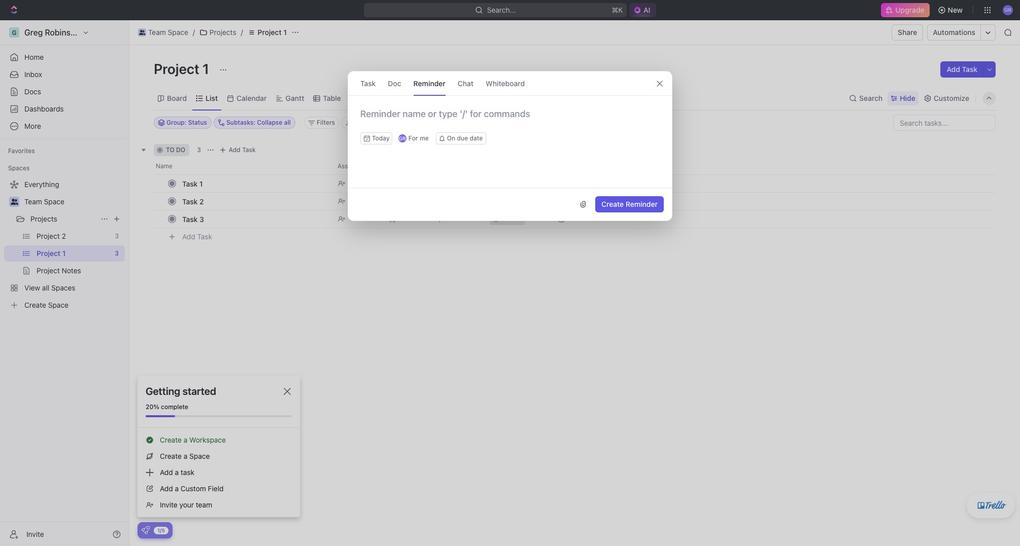 Task type: locate. For each thing, give the bounding box(es) containing it.
sidebar navigation
[[0, 20, 129, 547]]

1 vertical spatial projects link
[[30, 211, 96, 228]]

project
[[258, 28, 282, 37], [154, 60, 200, 77]]

calendar
[[237, 94, 267, 102]]

team space link
[[136, 26, 191, 39], [24, 194, 123, 210]]

create
[[602, 200, 624, 209], [160, 436, 182, 445], [160, 452, 182, 461]]

invite
[[160, 501, 178, 510], [26, 530, 44, 539]]

0 vertical spatial team space link
[[136, 26, 191, 39]]

1 vertical spatial team space link
[[24, 194, 123, 210]]

user group image
[[139, 30, 145, 35]]

0 vertical spatial add task button
[[941, 61, 984, 78]]

hide down whiteboard button on the top of the page
[[505, 119, 518, 126]]

space down create a workspace
[[189, 452, 210, 461]]

tree
[[4, 177, 125, 314]]

reminder
[[414, 79, 446, 88], [626, 200, 658, 209]]

invite your team
[[160, 501, 212, 510]]

0 vertical spatial hide
[[900, 94, 916, 102]]

invite inside sidebar navigation
[[26, 530, 44, 539]]

‎task up ‎task 2
[[182, 180, 198, 188]]

1 vertical spatial 3
[[200, 215, 204, 224]]

1 vertical spatial add task
[[229, 146, 256, 154]]

create a space
[[160, 452, 210, 461]]

‎task inside ‎task 2 link
[[182, 197, 198, 206]]

whiteboard button
[[486, 72, 525, 95]]

calendar link
[[235, 91, 267, 105]]

‎task left '2'
[[182, 197, 198, 206]]

1 vertical spatial projects
[[30, 215, 57, 223]]

assignees button
[[388, 117, 436, 129]]

complete
[[161, 404, 188, 411]]

add down add a task
[[160, 485, 173, 494]]

1 horizontal spatial team
[[148, 28, 166, 37]]

chat button
[[458, 72, 474, 95]]

1 vertical spatial reminder
[[626, 200, 658, 209]]

0 horizontal spatial team space link
[[24, 194, 123, 210]]

started
[[183, 386, 216, 398]]

1 vertical spatial project
[[154, 60, 200, 77]]

projects link
[[197, 26, 239, 39], [30, 211, 96, 228]]

customize
[[934, 94, 970, 102]]

team right user group image
[[148, 28, 166, 37]]

‎task 2 link
[[180, 194, 330, 209]]

new button
[[934, 2, 969, 18]]

add task button down task 3
[[178, 231, 216, 243]]

doc button
[[388, 72, 401, 95]]

1 vertical spatial ‎task
[[182, 197, 198, 206]]

1 horizontal spatial projects
[[210, 28, 236, 37]]

0 horizontal spatial project
[[154, 60, 200, 77]]

2 horizontal spatial add task
[[947, 65, 978, 74]]

add task button
[[941, 61, 984, 78], [217, 144, 260, 156], [178, 231, 216, 243]]

3 right do
[[197, 146, 201, 154]]

task down ‎task 2
[[182, 215, 198, 224]]

3 down '2'
[[200, 215, 204, 224]]

1 vertical spatial add task button
[[217, 144, 260, 156]]

⌘k
[[612, 6, 623, 14]]

gr for me
[[399, 135, 429, 142]]

a
[[184, 436, 188, 445], [184, 452, 188, 461], [175, 469, 179, 477], [175, 485, 179, 494]]

add task down task 3
[[182, 232, 212, 241]]

date
[[470, 135, 483, 142]]

0 vertical spatial team
[[148, 28, 166, 37]]

space
[[168, 28, 188, 37], [44, 198, 64, 206], [189, 452, 210, 461]]

1 vertical spatial invite
[[26, 530, 44, 539]]

0 vertical spatial ‎task
[[182, 180, 198, 188]]

1 vertical spatial team
[[24, 198, 42, 206]]

a left task
[[175, 469, 179, 477]]

1 horizontal spatial reminder
[[626, 200, 658, 209]]

‎task
[[182, 180, 198, 188], [182, 197, 198, 206]]

1 vertical spatial hide
[[505, 119, 518, 126]]

0 vertical spatial space
[[168, 28, 188, 37]]

a down add a task
[[175, 485, 179, 494]]

0 horizontal spatial /
[[193, 28, 195, 37]]

3
[[197, 146, 201, 154], [200, 215, 204, 224]]

0 horizontal spatial space
[[44, 198, 64, 206]]

a up task
[[184, 452, 188, 461]]

table
[[323, 94, 341, 102]]

hide button
[[501, 117, 522, 129]]

team right user group icon
[[24, 198, 42, 206]]

dialog
[[348, 71, 673, 221]]

create inside button
[[602, 200, 624, 209]]

1 horizontal spatial /
[[241, 28, 243, 37]]

list
[[206, 94, 218, 102]]

‎task for ‎task 2
[[182, 197, 198, 206]]

1 vertical spatial project 1
[[154, 60, 212, 77]]

‎task inside the ‎task 1 link
[[182, 180, 198, 188]]

2
[[200, 197, 204, 206]]

2 vertical spatial add task
[[182, 232, 212, 241]]

team
[[148, 28, 166, 37], [24, 198, 42, 206]]

do
[[176, 146, 185, 154]]

0 horizontal spatial invite
[[26, 530, 44, 539]]

2 horizontal spatial space
[[189, 452, 210, 461]]

task 3
[[182, 215, 204, 224]]

1 horizontal spatial add task
[[229, 146, 256, 154]]

1 horizontal spatial hide
[[900, 94, 916, 102]]

add task up the ‎task 1 link
[[229, 146, 256, 154]]

0 horizontal spatial add task
[[182, 232, 212, 241]]

board link
[[165, 91, 187, 105]]

1 horizontal spatial project
[[258, 28, 282, 37]]

0 horizontal spatial hide
[[505, 119, 518, 126]]

/
[[193, 28, 195, 37], [241, 28, 243, 37]]

hide
[[900, 94, 916, 102], [505, 119, 518, 126]]

board
[[167, 94, 187, 102]]

1
[[284, 28, 287, 37], [203, 60, 209, 77], [200, 180, 203, 188]]

1 vertical spatial 1
[[203, 60, 209, 77]]

on due date
[[447, 135, 483, 142]]

tree containing team space
[[4, 177, 125, 314]]

0 horizontal spatial reminder
[[414, 79, 446, 88]]

chat
[[458, 79, 474, 88]]

user group image
[[10, 199, 18, 205]]

a for task
[[175, 469, 179, 477]]

1 horizontal spatial invite
[[160, 501, 178, 510]]

task up customize
[[963, 65, 978, 74]]

team space right user group icon
[[24, 198, 64, 206]]

0 vertical spatial add task
[[947, 65, 978, 74]]

dialog containing task
[[348, 71, 673, 221]]

create a workspace
[[160, 436, 226, 445]]

1 vertical spatial space
[[44, 198, 64, 206]]

a for workspace
[[184, 436, 188, 445]]

0 horizontal spatial team space
[[24, 198, 64, 206]]

1/5
[[157, 528, 165, 534]]

‎task 1
[[182, 180, 203, 188]]

‎task 1 link
[[180, 176, 330, 191]]

0 horizontal spatial projects
[[30, 215, 57, 223]]

add down task 3
[[182, 232, 195, 241]]

add task button up the ‎task 1 link
[[217, 144, 260, 156]]

1 vertical spatial create
[[160, 436, 182, 445]]

1 horizontal spatial projects link
[[197, 26, 239, 39]]

1 ‎task from the top
[[182, 180, 198, 188]]

0 horizontal spatial project 1
[[154, 60, 212, 77]]

0 vertical spatial projects
[[210, 28, 236, 37]]

1 vertical spatial team space
[[24, 198, 64, 206]]

2 / from the left
[[241, 28, 243, 37]]

space right user group image
[[168, 28, 188, 37]]

assignees
[[401, 119, 431, 126]]

search
[[860, 94, 883, 102]]

0 horizontal spatial projects link
[[30, 211, 96, 228]]

on due date button
[[436, 133, 487, 145]]

team space right user group image
[[148, 28, 188, 37]]

1 horizontal spatial team space
[[148, 28, 188, 37]]

create reminder
[[602, 200, 658, 209]]

task down task 3
[[197, 232, 212, 241]]

team
[[196, 501, 212, 510]]

0 vertical spatial reminder
[[414, 79, 446, 88]]

create for create a space
[[160, 452, 182, 461]]

0 vertical spatial invite
[[160, 501, 178, 510]]

0 vertical spatial project 1
[[258, 28, 287, 37]]

team space
[[148, 28, 188, 37], [24, 198, 64, 206]]

add task up customize
[[947, 65, 978, 74]]

2 vertical spatial create
[[160, 452, 182, 461]]

projects link inside sidebar navigation
[[30, 211, 96, 228]]

a up create a space at the bottom
[[184, 436, 188, 445]]

add
[[947, 65, 961, 74], [229, 146, 241, 154], [182, 232, 195, 241], [160, 469, 173, 477], [160, 485, 173, 494]]

0 horizontal spatial team
[[24, 198, 42, 206]]

add task
[[947, 65, 978, 74], [229, 146, 256, 154], [182, 232, 212, 241]]

hide right search
[[900, 94, 916, 102]]

field
[[208, 485, 224, 494]]

gantt link
[[284, 91, 304, 105]]

Reminder na﻿me or type '/' for commands text field
[[348, 108, 672, 133]]

inbox
[[24, 70, 42, 79]]

0 vertical spatial create
[[602, 200, 624, 209]]

invite for invite your team
[[160, 501, 178, 510]]

home
[[24, 53, 44, 61]]

tree inside sidebar navigation
[[4, 177, 125, 314]]

table link
[[321, 91, 341, 105]]

space right user group icon
[[44, 198, 64, 206]]

favorites button
[[4, 145, 39, 157]]

team space inside sidebar navigation
[[24, 198, 64, 206]]

2 ‎task from the top
[[182, 197, 198, 206]]

me
[[420, 135, 429, 142]]

add task button up customize
[[941, 61, 984, 78]]

1 horizontal spatial space
[[168, 28, 188, 37]]



Task type: describe. For each thing, give the bounding box(es) containing it.
0 vertical spatial team space
[[148, 28, 188, 37]]

20%
[[146, 404, 159, 411]]

search...
[[487, 6, 516, 14]]

inbox link
[[4, 67, 125, 83]]

create reminder button
[[596, 197, 664, 213]]

custom
[[181, 485, 206, 494]]

project 1 link
[[245, 26, 289, 39]]

2 vertical spatial add task button
[[178, 231, 216, 243]]

add a task
[[160, 469, 195, 477]]

for
[[409, 135, 418, 142]]

today
[[372, 135, 390, 142]]

onboarding checklist button element
[[142, 527, 150, 535]]

share button
[[892, 24, 924, 41]]

home link
[[4, 49, 125, 66]]

to do
[[166, 146, 185, 154]]

add a custom field
[[160, 485, 224, 494]]

1 horizontal spatial project 1
[[258, 28, 287, 37]]

hide inside dropdown button
[[900, 94, 916, 102]]

on
[[447, 135, 456, 142]]

upgrade
[[896, 6, 925, 14]]

share
[[898, 28, 918, 37]]

search button
[[847, 91, 886, 105]]

to
[[166, 146, 175, 154]]

a for space
[[184, 452, 188, 461]]

new
[[948, 6, 963, 14]]

add left task
[[160, 469, 173, 477]]

gr
[[399, 136, 406, 142]]

team inside sidebar navigation
[[24, 198, 42, 206]]

add up customize
[[947, 65, 961, 74]]

dashboards
[[24, 105, 64, 113]]

‎task 2
[[182, 197, 204, 206]]

Search tasks... text field
[[894, 115, 996, 131]]

invite for invite
[[26, 530, 44, 539]]

dashboards link
[[4, 101, 125, 117]]

20% complete
[[146, 404, 188, 411]]

due
[[457, 135, 468, 142]]

getting started
[[146, 386, 216, 398]]

reminder button
[[414, 72, 446, 95]]

create for create a workspace
[[160, 436, 182, 445]]

docs
[[24, 87, 41, 96]]

automations button
[[929, 25, 981, 40]]

add task for bottommost add task button
[[182, 232, 212, 241]]

customize button
[[921, 91, 973, 105]]

hide inside button
[[505, 119, 518, 126]]

whiteboard
[[486, 79, 525, 88]]

your
[[180, 501, 194, 510]]

hide button
[[888, 91, 919, 105]]

0 vertical spatial projects link
[[197, 26, 239, 39]]

task up the ‎task 1 link
[[242, 146, 256, 154]]

create for create reminder
[[602, 200, 624, 209]]

task button
[[361, 72, 376, 95]]

gantt
[[286, 94, 304, 102]]

2 vertical spatial space
[[189, 452, 210, 461]]

favorites
[[8, 147, 35, 155]]

upgrade link
[[882, 3, 930, 17]]

a for custom
[[175, 485, 179, 494]]

workspace
[[189, 436, 226, 445]]

reminder inside button
[[626, 200, 658, 209]]

doc
[[388, 79, 401, 88]]

0 vertical spatial project
[[258, 28, 282, 37]]

team space link inside sidebar navigation
[[24, 194, 123, 210]]

close image
[[284, 388, 291, 396]]

1 horizontal spatial team space link
[[136, 26, 191, 39]]

1 / from the left
[[193, 28, 195, 37]]

0 vertical spatial 1
[[284, 28, 287, 37]]

docs link
[[4, 84, 125, 100]]

onboarding checklist button image
[[142, 527, 150, 535]]

2 vertical spatial 1
[[200, 180, 203, 188]]

task
[[181, 469, 195, 477]]

task left doc
[[361, 79, 376, 88]]

‎task for ‎task 1
[[182, 180, 198, 188]]

0 vertical spatial 3
[[197, 146, 201, 154]]

add up the ‎task 1 link
[[229, 146, 241, 154]]

add task for top add task button
[[947, 65, 978, 74]]

automations
[[934, 28, 976, 37]]

list link
[[204, 91, 218, 105]]

task 3 link
[[180, 212, 330, 227]]

spaces
[[8, 165, 30, 172]]

today button
[[361, 133, 392, 145]]

space inside tree
[[44, 198, 64, 206]]

projects inside sidebar navigation
[[30, 215, 57, 223]]

getting
[[146, 386, 180, 398]]



Task type: vqa. For each thing, say whether or not it's contained in the screenshot.
'Invite' in the sidebar navigation
yes



